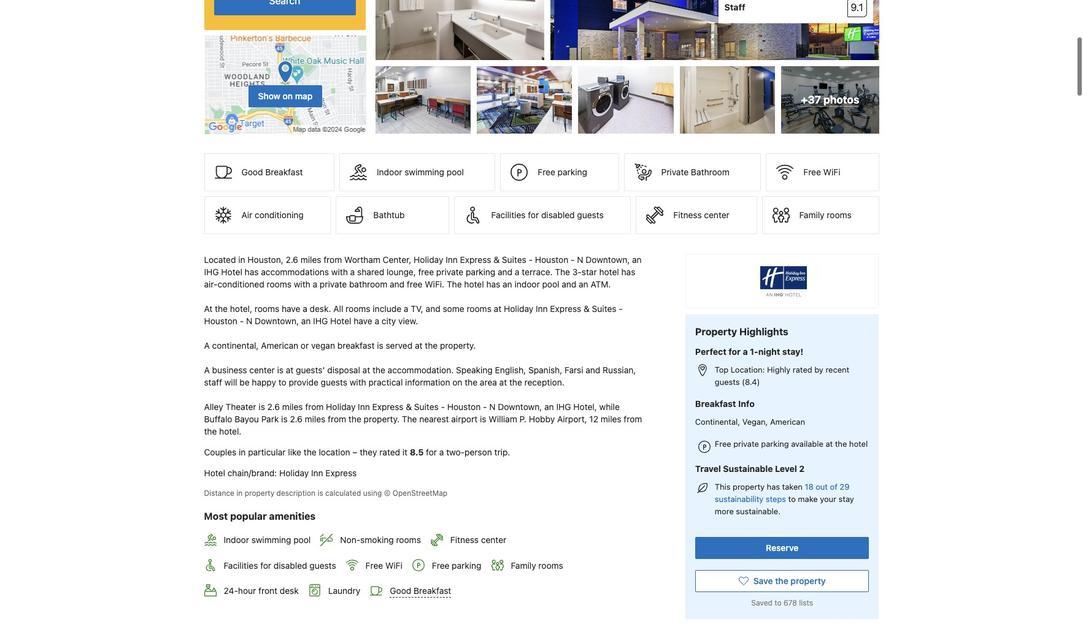 Task type: locate. For each thing, give the bounding box(es) containing it.
miles down while at the bottom of page
[[601, 414, 621, 425]]

like
[[288, 447, 301, 458]]

the right save
[[775, 576, 788, 587]]

the right available
[[835, 440, 847, 449]]

good up air
[[242, 167, 263, 177]]

holiday down disposal
[[326, 402, 356, 412]]

pool inside located in houston, 2.6 miles from wortham center, holiday inn express & suites - houston - n downtown, an ihg hotel has accommodations with a shared lounge, free private parking and a terrace. the 3-star hotel has air-conditioned rooms with a private bathroom and free wifi. the hotel has an indoor pool and an atm. at the hotel, rooms have a desk. all rooms include a tv, and some rooms at holiday inn express & suites - houston - n downtown, an ihg hotel have a city view. a continental, american or vegan breakfast is served at the property. a business center is at guests' disposal at the accommodation. speaking english, spanish, farsi and russian, staff will be happy to provide guests with practical information on the area at the reception. alley theater is 2.6 miles from holiday inn express & suites - houston - n downtown, an ihg hotel, while buffalo bayou park is 2.6 miles from the property. the nearest airport is william p. hobby airport, 12 miles from the hotel.
[[542, 279, 559, 290]]

disposal
[[327, 365, 360, 376]]

lists
[[799, 599, 813, 608]]

1 vertical spatial to
[[788, 495, 796, 504]]

2 horizontal spatial pool
[[542, 279, 559, 290]]

inn up distance in property description is calculated using © openstreetmap
[[311, 468, 323, 479]]

free wifi down the non-smoking rooms
[[366, 561, 403, 571]]

property up 'sustainability'
[[733, 482, 765, 492]]

in right distance on the bottom of page
[[236, 489, 243, 498]]

0 vertical spatial with
[[331, 267, 348, 277]]

is
[[377, 341, 383, 351], [277, 365, 284, 376], [259, 402, 265, 412], [281, 414, 288, 425], [480, 414, 486, 425], [318, 489, 323, 498]]

0 horizontal spatial wifi
[[385, 561, 403, 571]]

0 horizontal spatial good breakfast
[[242, 167, 303, 177]]

information
[[405, 378, 450, 388]]

and left terrace. on the top of page
[[498, 267, 513, 277]]

is up park at the left
[[259, 402, 265, 412]]

to
[[279, 378, 286, 388], [788, 495, 796, 504], [775, 599, 782, 608]]

family rooms
[[799, 210, 852, 220], [511, 561, 563, 571]]

hotel up atm.
[[599, 267, 619, 277]]

and right tv,
[[426, 304, 440, 314]]

guests down the top
[[715, 377, 740, 387]]

star
[[582, 267, 597, 277]]

fitness center
[[674, 210, 730, 220], [450, 535, 506, 546]]

free parking
[[538, 167, 587, 177], [432, 561, 481, 571]]

have left desk.
[[282, 304, 300, 314]]

particular
[[248, 447, 286, 458]]

family rooms button
[[762, 196, 879, 235]]

1 vertical spatial family rooms
[[511, 561, 563, 571]]

bayou
[[235, 414, 259, 425]]

the
[[555, 267, 570, 277], [447, 279, 462, 290], [402, 414, 417, 425]]

two-
[[446, 447, 465, 458]]

1 vertical spatial indoor swimming pool
[[224, 535, 311, 546]]

american up free private parking available at the hotel
[[770, 417, 805, 427]]

–
[[353, 447, 357, 458]]

hour
[[238, 586, 256, 597]]

have up breakfast
[[354, 316, 372, 327]]

private down continental, vegan, american
[[734, 440, 759, 449]]

1 horizontal spatial family
[[799, 210, 825, 220]]

0 vertical spatial center
[[704, 210, 730, 220]]

facilities inside button
[[491, 210, 526, 220]]

1 horizontal spatial facilities
[[491, 210, 526, 220]]

the down english, at bottom left
[[509, 378, 522, 388]]

2 horizontal spatial with
[[350, 378, 366, 388]]

make
[[798, 495, 818, 504]]

express down the "3-"
[[550, 304, 581, 314]]

wifi
[[823, 167, 841, 177], [385, 561, 403, 571]]

free wifi up family rooms 'button'
[[804, 167, 841, 177]]

the right wifi.
[[447, 279, 462, 290]]

parking inside the "free parking" button
[[558, 167, 587, 177]]

0 horizontal spatial on
[[283, 91, 293, 101]]

1 horizontal spatial rated
[[793, 365, 812, 375]]

private up the all
[[320, 279, 347, 290]]

has up the steps
[[767, 482, 780, 492]]

1 vertical spatial with
[[294, 279, 310, 290]]

at
[[204, 304, 213, 314]]

hotel up distance on the bottom of page
[[204, 468, 225, 479]]

guests up laundry
[[310, 561, 336, 571]]

0 vertical spatial free wifi
[[804, 167, 841, 177]]

1 vertical spatial the
[[447, 279, 462, 290]]

in for distance
[[236, 489, 243, 498]]

from right 12
[[624, 414, 642, 425]]

provide
[[289, 378, 318, 388]]

good down the non-smoking rooms
[[390, 586, 411, 597]]

1 vertical spatial suites
[[592, 304, 617, 314]]

map
[[295, 91, 313, 101]]

0 vertical spatial a
[[204, 341, 210, 351]]

0 vertical spatial the
[[555, 267, 570, 277]]

some
[[443, 304, 464, 314]]

1 horizontal spatial houston
[[447, 402, 481, 412]]

0 vertical spatial houston
[[535, 255, 568, 265]]

ihg down desk.
[[313, 316, 328, 327]]

facilities for disabled guests down the "free parking" button
[[491, 210, 604, 220]]

indoor up bathtub
[[377, 167, 402, 177]]

is right park at the left
[[281, 414, 288, 425]]

0 horizontal spatial property
[[245, 489, 274, 498]]

to right happy
[[279, 378, 286, 388]]

0 vertical spatial indoor
[[377, 167, 402, 177]]

1 vertical spatial good breakfast
[[390, 586, 451, 597]]

0 horizontal spatial n
[[246, 316, 252, 327]]

miles up location
[[305, 414, 325, 425]]

0 horizontal spatial swimming
[[251, 535, 291, 546]]

guests down disposal
[[321, 378, 347, 388]]

sustainability
[[715, 495, 764, 504]]

express down practical
[[372, 402, 403, 412]]

amenities
[[269, 511, 316, 522]]

american
[[261, 341, 298, 351], [770, 417, 805, 427]]

2
[[799, 464, 805, 474]]

alley
[[204, 402, 223, 412]]

2 horizontal spatial downtown,
[[586, 255, 630, 265]]

0 vertical spatial on
[[283, 91, 293, 101]]

highlights
[[740, 327, 788, 338]]

n up the "3-"
[[577, 255, 583, 265]]

tv,
[[411, 304, 423, 314]]

2 vertical spatial with
[[350, 378, 366, 388]]

1 vertical spatial downtown,
[[255, 316, 299, 327]]

at right available
[[826, 440, 833, 449]]

2 vertical spatial n
[[489, 402, 496, 412]]

in for couples
[[239, 447, 246, 458]]

in right 'couples'
[[239, 447, 246, 458]]

american left or
[[261, 341, 298, 351]]

0 vertical spatial &
[[494, 255, 500, 265]]

indoor swimming pool inside button
[[377, 167, 464, 177]]

this property has taken
[[715, 482, 805, 492]]

breakfast info
[[695, 399, 755, 409]]

wifi inside button
[[823, 167, 841, 177]]

1 vertical spatial family
[[511, 561, 536, 571]]

american inside located in houston, 2.6 miles from wortham center, holiday inn express & suites - houston - n downtown, an ihg hotel has accommodations with a shared lounge, free private parking and a terrace. the 3-star hotel has air-conditioned rooms with a private bathroom and free wifi. the hotel has an indoor pool and an atm. at the hotel, rooms have a desk. all rooms include a tv, and some rooms at holiday inn express & suites - houston - n downtown, an ihg hotel have a city view. a continental, american or vegan breakfast is served at the property. a business center is at guests' disposal at the accommodation. speaking english, spanish, farsi and russian, staff will be happy to provide guests with practical information on the area at the reception. alley theater is 2.6 miles from holiday inn express & suites - houston - n downtown, an ihg hotel, while buffalo bayou park is 2.6 miles from the property. the nearest airport is william p. hobby airport, 12 miles from the hotel.
[[261, 341, 298, 351]]

property
[[733, 482, 765, 492], [245, 489, 274, 498], [791, 576, 826, 587]]

0 horizontal spatial suites
[[414, 402, 439, 412]]

18 out of 29 sustainability steps
[[715, 482, 850, 504]]

1 horizontal spatial with
[[331, 267, 348, 277]]

1 horizontal spatial pool
[[447, 167, 464, 177]]

1 horizontal spatial indoor
[[377, 167, 402, 177]]

has
[[245, 267, 259, 277], [621, 267, 635, 277], [486, 279, 500, 290], [767, 482, 780, 492]]

have
[[282, 304, 300, 314], [354, 316, 372, 327]]

and down the lounge,
[[390, 279, 405, 290]]

2 horizontal spatial breakfast
[[695, 399, 736, 409]]

property.
[[440, 341, 476, 351], [364, 414, 400, 425]]

2.6
[[286, 255, 298, 265], [267, 402, 280, 412], [290, 414, 302, 425]]

air-
[[204, 279, 218, 290]]

wifi up family rooms 'button'
[[823, 167, 841, 177]]

rated left it
[[379, 447, 400, 458]]

bathroom
[[349, 279, 387, 290]]

family rooms inside family rooms 'button'
[[799, 210, 852, 220]]

is left "served"
[[377, 341, 383, 351]]

free
[[418, 267, 434, 277], [407, 279, 423, 290]]

good inside good breakfast button
[[242, 167, 263, 177]]

2 vertical spatial breakfast
[[414, 586, 451, 597]]

the down buffalo at the bottom left of the page
[[204, 427, 217, 437]]

0 horizontal spatial with
[[294, 279, 310, 290]]

downtown,
[[586, 255, 630, 265], [255, 316, 299, 327], [498, 402, 542, 412]]

on left map at left top
[[283, 91, 293, 101]]

city
[[382, 316, 396, 327]]

on inside section
[[283, 91, 293, 101]]

a down wortham
[[350, 267, 355, 277]]

2.6 right park at the left
[[290, 414, 302, 425]]

0 vertical spatial disabled
[[541, 210, 575, 220]]

air
[[242, 210, 252, 220]]

taken
[[782, 482, 803, 492]]

the right at
[[215, 304, 228, 314]]

the left the "3-"
[[555, 267, 570, 277]]

terrace.
[[522, 267, 553, 277]]

good breakfast
[[242, 167, 303, 177], [390, 586, 451, 597]]

good
[[242, 167, 263, 177], [390, 586, 411, 597]]

free up wifi.
[[418, 267, 434, 277]]

0 vertical spatial downtown,
[[586, 255, 630, 265]]

fitness center inside button
[[674, 210, 730, 220]]

n up william
[[489, 402, 496, 412]]

indoor
[[515, 279, 540, 290]]

2 vertical spatial houston
[[447, 402, 481, 412]]

24-hour front desk
[[224, 586, 299, 597]]

buffalo
[[204, 414, 232, 425]]

property. up speaking
[[440, 341, 476, 351]]

0 horizontal spatial breakfast
[[265, 167, 303, 177]]

1 horizontal spatial free parking
[[538, 167, 587, 177]]

family
[[799, 210, 825, 220], [511, 561, 536, 571]]

accommodations
[[261, 267, 329, 277]]

at right disposal
[[363, 365, 370, 376]]

hotel
[[599, 267, 619, 277], [464, 279, 484, 290], [849, 440, 868, 449]]

saved
[[751, 599, 773, 608]]

to make your stay more sustainable.
[[715, 495, 854, 517]]

laundry
[[328, 586, 360, 597]]

1 horizontal spatial free wifi
[[804, 167, 841, 177]]

free wifi
[[804, 167, 841, 177], [366, 561, 403, 571]]

for inside button
[[528, 210, 539, 220]]

indoor swimming pool down most popular amenities
[[224, 535, 311, 546]]

is left calculated
[[318, 489, 323, 498]]

0 vertical spatial fitness
[[674, 210, 702, 220]]

free wifi inside button
[[804, 167, 841, 177]]

in inside located in houston, 2.6 miles from wortham center, holiday inn express & suites - houston - n downtown, an ihg hotel has accommodations with a shared lounge, free private parking and a terrace. the 3-star hotel has air-conditioned rooms with a private bathroom and free wifi. the hotel has an indoor pool and an atm. at the hotel, rooms have a desk. all rooms include a tv, and some rooms at holiday inn express & suites - houston - n downtown, an ihg hotel have a city view. a continental, american or vegan breakfast is served at the property. a business center is at guests' disposal at the accommodation. speaking english, spanish, farsi and russian, staff will be happy to provide guests with practical information on the area at the reception. alley theater is 2.6 miles from holiday inn express & suites - houston - n downtown, an ihg hotel, while buffalo bayou park is 2.6 miles from the property. the nearest airport is william p. hobby airport, 12 miles from the hotel.
[[238, 255, 245, 265]]

p.
[[520, 414, 527, 425]]

on
[[283, 91, 293, 101], [453, 378, 462, 388]]

0 vertical spatial free parking
[[538, 167, 587, 177]]

0 vertical spatial wifi
[[823, 167, 841, 177]]

1 horizontal spatial swimming
[[405, 167, 444, 177]]

0 vertical spatial good breakfast
[[242, 167, 303, 177]]

scored 9.1 element
[[847, 0, 867, 17]]

rated left by
[[793, 365, 812, 375]]

in for located
[[238, 255, 245, 265]]

1 horizontal spatial american
[[770, 417, 805, 427]]

for up front
[[260, 561, 271, 571]]

1 vertical spatial a
[[204, 365, 210, 376]]

openstreetmap
[[393, 489, 447, 498]]

located
[[204, 255, 236, 265]]

property inside dropdown button
[[791, 576, 826, 587]]

rated
[[793, 365, 812, 375], [379, 447, 400, 458]]

0 vertical spatial in
[[238, 255, 245, 265]]

your
[[820, 495, 837, 504]]

2 horizontal spatial hotel
[[849, 440, 868, 449]]

guests inside button
[[577, 210, 604, 220]]

on down speaking
[[453, 378, 462, 388]]

houston
[[535, 255, 568, 265], [204, 316, 237, 327], [447, 402, 481, 412]]

0 vertical spatial ihg
[[204, 267, 219, 277]]

theater
[[226, 402, 256, 412]]

0 vertical spatial fitness center
[[674, 210, 730, 220]]

is right airport
[[480, 414, 486, 425]]

houston,
[[248, 255, 283, 265]]

+37 photos link
[[781, 66, 879, 134]]

hotel up 29
[[849, 440, 868, 449]]

downtown, up star
[[586, 255, 630, 265]]

property. up they
[[364, 414, 400, 425]]

0 horizontal spatial to
[[279, 378, 286, 388]]

hotel up conditioned at the left of the page
[[221, 267, 242, 277]]

ihg up air-
[[204, 267, 219, 277]]

1 horizontal spatial property.
[[440, 341, 476, 351]]

0 horizontal spatial indoor swimming pool
[[224, 535, 311, 546]]

0 vertical spatial hotel
[[221, 267, 242, 277]]

2 horizontal spatial center
[[704, 210, 730, 220]]

a
[[350, 267, 355, 277], [515, 267, 520, 277], [313, 279, 317, 290], [303, 304, 307, 314], [404, 304, 408, 314], [375, 316, 379, 327], [743, 347, 748, 357], [439, 447, 444, 458]]

1 vertical spatial free parking
[[432, 561, 481, 571]]

houston up terrace. on the top of page
[[535, 255, 568, 265]]

disabled up desk
[[274, 561, 307, 571]]

0 horizontal spatial american
[[261, 341, 298, 351]]

1 vertical spatial have
[[354, 316, 372, 327]]

is left guests'
[[277, 365, 284, 376]]

this
[[715, 482, 731, 492]]

2 vertical spatial to
[[775, 599, 782, 608]]

indoor down popular
[[224, 535, 249, 546]]

&
[[494, 255, 500, 265], [584, 304, 590, 314], [406, 402, 412, 412]]

bathroom
[[691, 167, 730, 177]]

with down accommodations
[[294, 279, 310, 290]]

air conditioning button
[[204, 196, 331, 235]]

0 vertical spatial property.
[[440, 341, 476, 351]]

2 vertical spatial pool
[[294, 535, 311, 546]]

0 horizontal spatial ihg
[[204, 267, 219, 277]]

indoor inside indoor swimming pool button
[[377, 167, 402, 177]]

family inside 'button'
[[799, 210, 825, 220]]

to left the 678
[[775, 599, 782, 608]]

0 vertical spatial family
[[799, 210, 825, 220]]

at down english, at bottom left
[[499, 378, 507, 388]]

and down the "3-"
[[562, 279, 576, 290]]

0 vertical spatial american
[[261, 341, 298, 351]]

out
[[816, 482, 828, 492]]

reserve button
[[695, 538, 869, 560]]

a down accommodations
[[313, 279, 317, 290]]

served
[[386, 341, 413, 351]]

wifi down the non-smoking rooms
[[385, 561, 403, 571]]

0 horizontal spatial have
[[282, 304, 300, 314]]

in right located
[[238, 255, 245, 265]]

calculated
[[325, 489, 361, 498]]

spanish,
[[528, 365, 562, 376]]

description
[[277, 489, 316, 498]]

2.6 up accommodations
[[286, 255, 298, 265]]

0 horizontal spatial private
[[320, 279, 347, 290]]

downtown, up continental,
[[255, 316, 299, 327]]

guests inside located in houston, 2.6 miles from wortham center, holiday inn express & suites - houston - n downtown, an ihg hotel has accommodations with a shared lounge, free private parking and a terrace. the 3-star hotel has air-conditioned rooms with a private bathroom and free wifi. the hotel has an indoor pool and an atm. at the hotel, rooms have a desk. all rooms include a tv, and some rooms at holiday inn express & suites - houston - n downtown, an ihg hotel have a city view. a continental, american or vegan breakfast is served at the property. a business center is at guests' disposal at the accommodation. speaking english, spanish, farsi and russian, staff will be happy to provide guests with practical information on the area at the reception. alley theater is 2.6 miles from holiday inn express & suites - houston - n downtown, an ihg hotel, while buffalo bayou park is 2.6 miles from the property. the nearest airport is william p. hobby airport, 12 miles from the hotel.
[[321, 378, 347, 388]]

0 vertical spatial family rooms
[[799, 210, 852, 220]]

popular
[[230, 511, 267, 522]]

1 horizontal spatial fitness
[[674, 210, 702, 220]]

1 vertical spatial facilities
[[224, 561, 258, 571]]

0 vertical spatial indoor swimming pool
[[377, 167, 464, 177]]

a left continental,
[[204, 341, 210, 351]]

william
[[489, 414, 517, 425]]

private
[[436, 267, 463, 277], [320, 279, 347, 290], [734, 440, 759, 449]]

n down hotel,
[[246, 316, 252, 327]]

disabled down the "free parking" button
[[541, 210, 575, 220]]

suites up terrace. on the top of page
[[502, 255, 526, 265]]

front
[[258, 586, 277, 597]]

holiday up description
[[279, 468, 309, 479]]

facilities for disabled guests inside button
[[491, 210, 604, 220]]



Task type: describe. For each thing, give the bounding box(es) containing it.
0 horizontal spatial the
[[402, 414, 417, 425]]

has right star
[[621, 267, 635, 277]]

0 horizontal spatial family
[[511, 561, 536, 571]]

express up calculated
[[326, 468, 357, 479]]

at right "served"
[[415, 341, 423, 351]]

property for distance in property description is calculated using © openstreetmap
[[245, 489, 274, 498]]

non-smoking rooms
[[340, 535, 421, 546]]

fitness center button
[[636, 196, 757, 235]]

breakfast inside button
[[265, 167, 303, 177]]

sustainable
[[723, 464, 773, 474]]

the up practical
[[373, 365, 385, 376]]

hotel chain/brand: holiday inn express
[[204, 468, 357, 479]]

for left 1-
[[729, 347, 741, 357]]

desk.
[[310, 304, 331, 314]]

pool inside button
[[447, 167, 464, 177]]

3-
[[572, 267, 582, 277]]

a left city
[[375, 316, 379, 327]]

conditioned
[[218, 279, 264, 290]]

for right 8.5
[[426, 447, 437, 458]]

the up the accommodation.
[[425, 341, 438, 351]]

more
[[715, 507, 734, 517]]

24-
[[224, 586, 238, 597]]

2 a from the top
[[204, 365, 210, 376]]

holiday up wifi.
[[414, 255, 443, 265]]

reserve
[[766, 543, 799, 554]]

1 horizontal spatial to
[[775, 599, 782, 608]]

0 vertical spatial 2.6
[[286, 255, 298, 265]]

guests'
[[296, 365, 325, 376]]

hobby
[[529, 414, 555, 425]]

private
[[661, 167, 689, 177]]

top location: highly rated by recent guests (8.4)
[[715, 365, 850, 387]]

wortham
[[344, 255, 380, 265]]

location
[[319, 447, 350, 458]]

guests inside top location: highly rated by recent guests (8.4)
[[715, 377, 740, 387]]

it
[[403, 447, 408, 458]]

free wifi button
[[766, 154, 879, 192]]

center inside located in houston, 2.6 miles from wortham center, holiday inn express & suites - houston - n downtown, an ihg hotel has accommodations with a shared lounge, free private parking and a terrace. the 3-star hotel has air-conditioned rooms with a private bathroom and free wifi. the hotel has an indoor pool and an atm. at the hotel, rooms have a desk. all rooms include a tv, and some rooms at holiday inn express & suites - houston - n downtown, an ihg hotel have a city view. a continental, american or vegan breakfast is served at the property. a business center is at guests' disposal at the accommodation. speaking english, spanish, farsi and russian, staff will be happy to provide guests with practical information on the area at the reception. alley theater is 2.6 miles from holiday inn express & suites - houston - n downtown, an ihg hotel, while buffalo bayou park is 2.6 miles from the property. the nearest airport is william p. hobby airport, 12 miles from the hotel.
[[249, 365, 275, 376]]

1 vertical spatial hotel
[[330, 316, 351, 327]]

show on map
[[258, 91, 313, 101]]

2 vertical spatial 2.6
[[290, 414, 302, 425]]

top
[[715, 365, 729, 375]]

0 vertical spatial have
[[282, 304, 300, 314]]

0 horizontal spatial facilities for disabled guests
[[224, 561, 336, 571]]

on inside located in houston, 2.6 miles from wortham center, holiday inn express & suites - houston - n downtown, an ihg hotel has accommodations with a shared lounge, free private parking and a terrace. the 3-star hotel has air-conditioned rooms with a private bathroom and free wifi. the hotel has an indoor pool and an atm. at the hotel, rooms have a desk. all rooms include a tv, and some rooms at holiday inn express & suites - houston - n downtown, an ihg hotel have a city view. a continental, american or vegan breakfast is served at the property. a business center is at guests' disposal at the accommodation. speaking english, spanish, farsi and russian, staff will be happy to provide guests with practical information on the area at the reception. alley theater is 2.6 miles from holiday inn express & suites - houston - n downtown, an ihg hotel, while buffalo bayou park is 2.6 miles from the property. the nearest airport is william p. hobby airport, 12 miles from the hotel.
[[453, 378, 462, 388]]

rated inside top location: highly rated by recent guests (8.4)
[[793, 365, 812, 375]]

a up indoor
[[515, 267, 520, 277]]

0 horizontal spatial downtown,
[[255, 316, 299, 327]]

0 horizontal spatial free wifi
[[366, 561, 403, 571]]

rooms inside 'button'
[[827, 210, 852, 220]]

located in houston, 2.6 miles from wortham center, holiday inn express & suites - houston - n downtown, an ihg hotel has accommodations with a shared lounge, free private parking and a terrace. the 3-star hotel has air-conditioned rooms with a private bathroom and free wifi. the hotel has an indoor pool and an atm. at the hotel, rooms have a desk. all rooms include a tv, and some rooms at holiday inn express & suites - houston - n downtown, an ihg hotel have a city view. a continental, american or vegan breakfast is served at the property. a business center is at guests' disposal at the accommodation. speaking english, spanish, farsi and russian, staff will be happy to provide guests with practical information on the area at the reception. alley theater is 2.6 miles from holiday inn express & suites - houston - n downtown, an ihg hotel, while buffalo bayou park is 2.6 miles from the property. the nearest airport is william p. hobby airport, 12 miles from the hotel.
[[204, 255, 645, 437]]

person
[[465, 447, 492, 458]]

save the property
[[754, 576, 826, 587]]

2 vertical spatial hotel
[[204, 468, 225, 479]]

1 vertical spatial hotel
[[464, 279, 484, 290]]

will
[[224, 378, 237, 388]]

shared
[[357, 267, 384, 277]]

1 horizontal spatial &
[[494, 255, 500, 265]]

couples
[[204, 447, 236, 458]]

include
[[373, 304, 401, 314]]

facilities for disabled guests button
[[454, 196, 631, 235]]

0 horizontal spatial property.
[[364, 414, 400, 425]]

good breakfast button
[[204, 154, 334, 192]]

all
[[333, 304, 343, 314]]

0 horizontal spatial rated
[[379, 447, 400, 458]]

has left indoor
[[486, 279, 500, 290]]

show
[[258, 91, 280, 101]]

1 vertical spatial free
[[407, 279, 423, 290]]

conditioning
[[255, 210, 304, 220]]

property highlights
[[695, 327, 788, 338]]

location:
[[731, 365, 765, 375]]

2 vertical spatial private
[[734, 440, 759, 449]]

0 horizontal spatial indoor
[[224, 535, 249, 546]]

2 horizontal spatial houston
[[535, 255, 568, 265]]

most
[[204, 511, 228, 522]]

be
[[240, 378, 250, 388]]

parking inside located in houston, 2.6 miles from wortham center, holiday inn express & suites - houston - n downtown, an ihg hotel has accommodations with a shared lounge, free private parking and a terrace. the 3-star hotel has air-conditioned rooms with a private bathroom and free wifi. the hotel has an indoor pool and an atm. at the hotel, rooms have a desk. all rooms include a tv, and some rooms at holiday inn express & suites - houston - n downtown, an ihg hotel have a city view. a continental, american or vegan breakfast is served at the property. a business center is at guests' disposal at the accommodation. speaking english, spanish, farsi and russian, staff will be happy to provide guests with practical information on the area at the reception. alley theater is 2.6 miles from holiday inn express & suites - houston - n downtown, an ihg hotel, while buffalo bayou park is 2.6 miles from the property. the nearest airport is william p. hobby airport, 12 miles from the hotel.
[[466, 267, 495, 277]]

2 vertical spatial suites
[[414, 402, 439, 412]]

holiday down indoor
[[504, 304, 533, 314]]

1 vertical spatial n
[[246, 316, 252, 327]]

business
[[212, 365, 247, 376]]

bathtub button
[[336, 196, 449, 235]]

free parking button
[[500, 154, 619, 192]]

night
[[758, 347, 780, 357]]

distance
[[204, 489, 234, 498]]

0 horizontal spatial fitness
[[450, 535, 479, 546]]

stay
[[839, 495, 854, 504]]

from up location
[[328, 414, 346, 425]]

1 horizontal spatial ihg
[[313, 316, 328, 327]]

1-
[[750, 347, 758, 357]]

0 horizontal spatial free parking
[[432, 561, 481, 571]]

1 vertical spatial 2.6
[[267, 402, 280, 412]]

0 vertical spatial free
[[418, 267, 434, 277]]

to inside located in houston, 2.6 miles from wortham center, holiday inn express & suites - houston - n downtown, an ihg hotel has accommodations with a shared lounge, free private parking and a terrace. the 3-star hotel has air-conditioned rooms with a private bathroom and free wifi. the hotel has an indoor pool and an atm. at the hotel, rooms have a desk. all rooms include a tv, and some rooms at holiday inn express & suites - houston - n downtown, an ihg hotel have a city view. a continental, american or vegan breakfast is served at the property. a business center is at guests' disposal at the accommodation. speaking english, spanish, farsi and russian, staff will be happy to provide guests with practical information on the area at the reception. alley theater is 2.6 miles from holiday inn express & suites - houston - n downtown, an ihg hotel, while buffalo bayou park is 2.6 miles from the property. the nearest airport is william p. hobby airport, 12 miles from the hotel.
[[279, 378, 286, 388]]

2 vertical spatial center
[[481, 535, 506, 546]]

a left desk.
[[303, 304, 307, 314]]

1 vertical spatial good
[[390, 586, 411, 597]]

1 horizontal spatial suites
[[502, 255, 526, 265]]

property for save the property
[[791, 576, 826, 587]]

breakfast
[[337, 341, 375, 351]]

0 horizontal spatial fitness center
[[450, 535, 506, 546]]

1 a from the top
[[204, 341, 210, 351]]

free parking inside the "free parking" button
[[538, 167, 587, 177]]

0 horizontal spatial disabled
[[274, 561, 307, 571]]

the inside dropdown button
[[775, 576, 788, 587]]

they
[[360, 447, 377, 458]]

indoor swimming pool button
[[339, 154, 495, 192]]

fitness inside button
[[674, 210, 702, 220]]

1 vertical spatial houston
[[204, 316, 237, 327]]

the down speaking
[[465, 378, 478, 388]]

show on map section
[[199, 0, 370, 135]]

a left 1-
[[743, 347, 748, 357]]

2 vertical spatial ihg
[[556, 402, 571, 412]]

at up provide
[[286, 365, 294, 376]]

of
[[830, 482, 838, 492]]

russian,
[[603, 365, 636, 376]]

1 vertical spatial swimming
[[251, 535, 291, 546]]

disabled inside button
[[541, 210, 575, 220]]

miles down provide
[[282, 402, 303, 412]]

airport,
[[557, 414, 587, 425]]

1 horizontal spatial breakfast
[[414, 586, 451, 597]]

save the property button
[[695, 571, 869, 593]]

good breakfast inside button
[[242, 167, 303, 177]]

a left tv,
[[404, 304, 408, 314]]

free inside button
[[538, 167, 555, 177]]

most popular amenities
[[204, 511, 316, 522]]

desk
[[280, 586, 299, 597]]

free inside button
[[804, 167, 821, 177]]

swimming inside button
[[405, 167, 444, 177]]

inn up some
[[446, 255, 458, 265]]

©
[[384, 489, 391, 498]]

save
[[754, 576, 773, 587]]

1 horizontal spatial good breakfast
[[390, 586, 451, 597]]

a left two-
[[439, 447, 444, 458]]

0 horizontal spatial facilities
[[224, 561, 258, 571]]

the right like
[[304, 447, 316, 458]]

29
[[840, 482, 850, 492]]

inn down practical
[[358, 402, 370, 412]]

0 vertical spatial private
[[436, 267, 463, 277]]

travel sustainable level  2
[[695, 464, 805, 474]]

at right some
[[494, 304, 502, 314]]

perfect
[[695, 347, 727, 357]]

0 horizontal spatial &
[[406, 402, 412, 412]]

+37 photos
[[801, 93, 859, 106]]

recent
[[826, 365, 850, 375]]

1 horizontal spatial the
[[447, 279, 462, 290]]

1 vertical spatial breakfast
[[695, 399, 736, 409]]

1 horizontal spatial property
[[733, 482, 765, 492]]

2 horizontal spatial suites
[[592, 304, 617, 314]]

photos
[[824, 93, 859, 106]]

1 horizontal spatial hotel
[[599, 267, 619, 277]]

8.5
[[410, 447, 424, 458]]

inn down indoor
[[536, 304, 548, 314]]

2 vertical spatial hotel
[[849, 440, 868, 449]]

express up some
[[460, 255, 491, 265]]

and right the farsi
[[586, 365, 600, 376]]

using
[[363, 489, 382, 498]]

miles up accommodations
[[301, 255, 321, 265]]

1 vertical spatial wifi
[[385, 561, 403, 571]]

2 horizontal spatial &
[[584, 304, 590, 314]]

center inside button
[[704, 210, 730, 220]]

678
[[784, 599, 797, 608]]

holiday inn express image
[[747, 263, 820, 300]]

couples in particular like the location – they rated it 8.5 for a two-person trip.
[[204, 447, 510, 458]]

2 horizontal spatial n
[[577, 255, 583, 265]]

18 out of 29 sustainability steps link
[[715, 482, 850, 504]]

farsi
[[565, 365, 583, 376]]

from down provide
[[305, 402, 324, 412]]

9.1
[[851, 2, 863, 13]]

while
[[599, 402, 620, 412]]

chain/brand:
[[228, 468, 277, 479]]

hotel,
[[573, 402, 597, 412]]

english,
[[495, 365, 526, 376]]

1 horizontal spatial downtown,
[[498, 402, 542, 412]]

from left wortham
[[324, 255, 342, 265]]

to inside "to make your stay more sustainable."
[[788, 495, 796, 504]]

center,
[[383, 255, 411, 265]]

nearest
[[419, 414, 449, 425]]

distance in property description is calculated using © openstreetmap
[[204, 489, 447, 498]]

0 horizontal spatial pool
[[294, 535, 311, 546]]

has up conditioned at the left of the page
[[245, 267, 259, 277]]

park
[[261, 414, 279, 425]]

the up –
[[349, 414, 361, 425]]

non-
[[340, 535, 360, 546]]

1 vertical spatial private
[[320, 279, 347, 290]]

+37
[[801, 93, 821, 106]]



Task type: vqa. For each thing, say whether or not it's contained in the screenshot.
the bottom where
no



